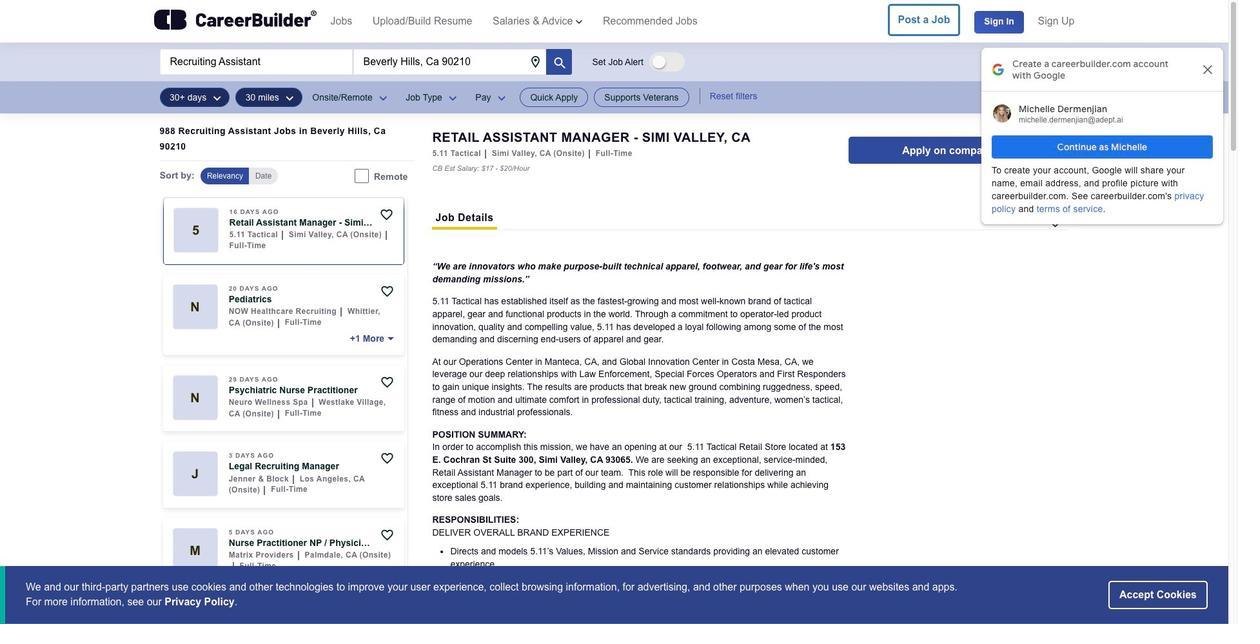 Task type: locate. For each thing, give the bounding box(es) containing it.
careerbuilder - we're building for you image
[[154, 10, 316, 30]]



Task type: describe. For each thing, give the bounding box(es) containing it.
Job search keywords text field
[[160, 49, 353, 75]]

Job search location text field
[[353, 49, 546, 75]]

tabs tab list
[[433, 212, 497, 230]]



